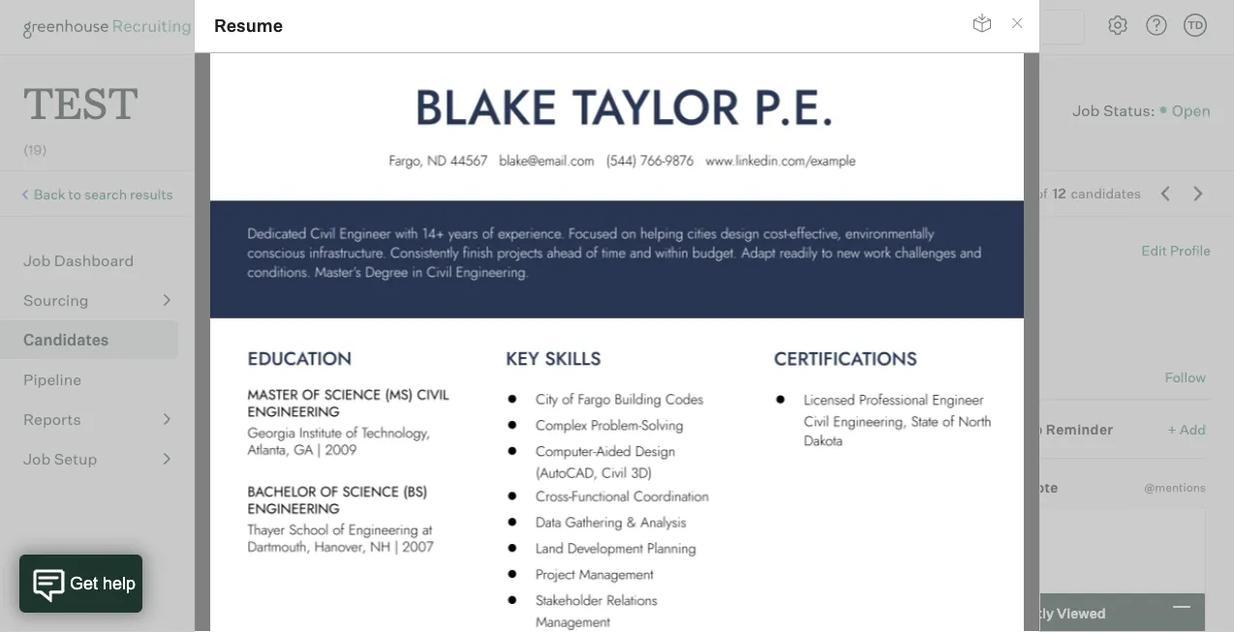 Task type: vqa. For each thing, say whether or not it's contained in the screenshot.
'Application'
yes



Task type: describe. For each thing, give the bounding box(es) containing it.
setup
[[54, 450, 97, 469]]

senior
[[217, 278, 260, 296]]

1 horizontal spatial (19)
[[302, 440, 332, 459]]

greenhouse recruiting image
[[23, 16, 198, 39]]

2 of 12 candidates
[[1023, 185, 1141, 202]]

resume link
[[698, 302, 750, 319]]

(gmt-07:00) arizona
[[534, 302, 675, 319]]

back
[[34, 186, 65, 203]]

sourcing link
[[23, 289, 171, 312]]

activity
[[292, 366, 341, 383]]

burton
[[262, 243, 334, 270]]

5555
[[477, 302, 511, 319]]

candidates
[[1071, 185, 1141, 202]]

arizona
[[625, 302, 675, 319]]

reject
[[423, 519, 461, 534]]

pipeline link
[[23, 368, 171, 392]]

dashboard
[[54, 251, 134, 271]]

test (19)
[[256, 440, 332, 459]]

on 1 job link
[[217, 366, 270, 395]]

make
[[973, 480, 1011, 497]]

job setup link
[[23, 448, 171, 471]]

job right 1
[[246, 366, 270, 383]]

back to search results
[[34, 186, 173, 203]]

0 vertical spatial resume
[[214, 14, 283, 36]]

at
[[360, 278, 372, 296]]

test link
[[23, 54, 138, 135]]

linkedin
[[463, 366, 519, 383]]

test for test (19)
[[256, 440, 299, 459]]

results
[[130, 186, 173, 203]]

07:00)
[[577, 302, 622, 319]]

td
[[1188, 18, 1204, 31]]

feed
[[344, 366, 375, 383]]

activity feed link
[[292, 366, 375, 395]]

candidates link
[[23, 329, 171, 352]]

rsa
[[375, 278, 404, 296]]

tim burton senior civil engineer at rsa engineering
[[217, 243, 486, 296]]

test for test
[[23, 74, 138, 131]]

follow-
[[973, 421, 1025, 438]]

555-555-5555
[[415, 302, 511, 319]]

jobs link
[[236, 17, 272, 37]]

candidates
[[23, 331, 109, 350]]

1 vertical spatial resume
[[698, 302, 750, 319]]

reminder
[[1046, 421, 1114, 438]]

move stage
[[291, 519, 360, 534]]

2023
[[695, 596, 728, 612]]

job for job setup
[[23, 450, 51, 469]]

engineering
[[407, 278, 486, 296]]

job for job dashboard
[[23, 251, 51, 271]]

profile
[[1170, 242, 1211, 259]]

follow
[[1165, 369, 1206, 386]]

up
[[1025, 421, 1043, 438]]

pipeline
[[23, 370, 82, 390]]

reports link
[[23, 408, 171, 431]]

1 555- from the left
[[415, 302, 446, 319]]

jobs
[[236, 17, 272, 37]]

headline
[[256, 326, 311, 343]]

add a headline
[[217, 326, 311, 343]]



Task type: locate. For each thing, give the bounding box(es) containing it.
0 vertical spatial add
[[217, 326, 243, 343]]

1 horizontal spatial a
[[1014, 480, 1022, 497]]

job up the sourcing
[[23, 251, 51, 271]]

job dashboard link
[[23, 249, 171, 272]]

@mentions
[[1145, 481, 1206, 495]]

(19) up back
[[23, 142, 47, 159]]

+ add link
[[1168, 420, 1206, 439]]

reject button
[[388, 511, 481, 543]]

close image
[[1010, 16, 1025, 31]]

0 horizontal spatial add
[[217, 326, 243, 343]]

edit profile link
[[1142, 242, 1211, 259]]

of
[[1036, 185, 1048, 202]]

on
[[628, 596, 644, 612]]

1 vertical spatial a
[[1014, 480, 1022, 497]]

application review applied on  sep 18, 2023
[[436, 596, 731, 612]]

12
[[1053, 185, 1066, 202]]

+ add
[[1168, 421, 1206, 438]]

search
[[84, 186, 127, 203]]

edit
[[1142, 242, 1167, 259]]

Search text field
[[910, 13, 1067, 41]]

on
[[217, 366, 235, 383]]

a left headline
[[246, 326, 253, 343]]

1 horizontal spatial add
[[1180, 421, 1206, 438]]

1 vertical spatial add
[[1180, 421, 1206, 438]]

+
[[1168, 421, 1177, 438]]

job
[[1073, 100, 1100, 120], [23, 251, 51, 271], [246, 366, 270, 383], [23, 450, 51, 469]]

sep
[[647, 596, 672, 612]]

job setup
[[23, 450, 97, 469]]

(gmt-
[[534, 302, 577, 319]]

timburton1006@gmail.com link
[[217, 302, 391, 319]]

1 horizontal spatial resume
[[698, 302, 750, 319]]

test down the greenhouse recruiting "image"
[[23, 74, 138, 131]]

a for add
[[246, 326, 253, 343]]

1 horizontal spatial test
[[256, 440, 299, 459]]

add up on
[[217, 326, 243, 343]]

status:
[[1104, 100, 1156, 120]]

resume
[[214, 14, 283, 36], [698, 302, 750, 319]]

application
[[436, 596, 512, 612]]

(19)
[[23, 142, 47, 159], [302, 440, 332, 459]]

engineer
[[296, 278, 357, 296]]

tim
[[217, 243, 258, 270]]

civil
[[263, 278, 293, 296]]

recently
[[996, 605, 1054, 622]]

1 vertical spatial (19)
[[302, 440, 332, 459]]

2
[[1023, 185, 1031, 202]]

move stage button
[[256, 511, 381, 543]]

configure image
[[1107, 14, 1130, 37]]

move
[[291, 519, 323, 534]]

on 1 job
[[217, 366, 270, 383]]

0 horizontal spatial resume
[[214, 14, 283, 36]]

add
[[217, 326, 243, 343], [1180, 421, 1206, 438]]

viewed
[[1057, 605, 1106, 622]]

edit profile
[[1142, 242, 1211, 259]]

0 horizontal spatial a
[[246, 326, 253, 343]]

linkedin link
[[463, 366, 519, 395]]

1
[[238, 366, 243, 383]]

to
[[68, 186, 81, 203]]

td button
[[1180, 10, 1211, 41]]

555-
[[415, 302, 446, 319], [446, 302, 477, 319]]

stage
[[326, 519, 360, 534]]

reports
[[23, 410, 81, 429]]

follow-up reminder
[[973, 421, 1114, 438]]

(19) down "activity feed" link
[[302, 440, 332, 459]]

job dashboard
[[23, 251, 134, 271]]

test down on 1 job link
[[256, 440, 299, 459]]

18,
[[675, 596, 692, 612]]

follow link
[[1165, 368, 1206, 387]]

activity feed
[[292, 366, 375, 383]]

0 vertical spatial (19)
[[23, 142, 47, 159]]

@mentions link
[[1145, 479, 1206, 498]]

a
[[246, 326, 253, 343], [1014, 480, 1022, 497]]

sourcing
[[23, 291, 89, 310]]

job left setup
[[23, 450, 51, 469]]

2 555- from the left
[[446, 302, 477, 319]]

None text field
[[973, 507, 1206, 604]]

applied
[[576, 596, 625, 612]]

a left note
[[1014, 480, 1022, 497]]

job status:
[[1073, 100, 1156, 120]]

td button
[[1184, 14, 1207, 37]]

job left status:
[[1073, 100, 1100, 120]]

timburton1006@gmail.com
[[217, 302, 391, 319]]

a for make
[[1014, 480, 1022, 497]]

job for job status:
[[1073, 100, 1100, 120]]

open
[[1172, 100, 1211, 120]]

recently viewed
[[996, 605, 1106, 622]]

0 vertical spatial test
[[23, 74, 138, 131]]

review
[[515, 596, 563, 612]]

0 horizontal spatial (19)
[[23, 142, 47, 159]]

note
[[1026, 480, 1059, 497]]

test
[[23, 74, 138, 131], [256, 440, 299, 459]]

add right +
[[1180, 421, 1206, 438]]

1 vertical spatial test
[[256, 440, 299, 459]]

back to search results link
[[34, 186, 173, 203]]

make a note
[[973, 480, 1059, 497]]

0 horizontal spatial test
[[23, 74, 138, 131]]

0 vertical spatial a
[[246, 326, 253, 343]]



